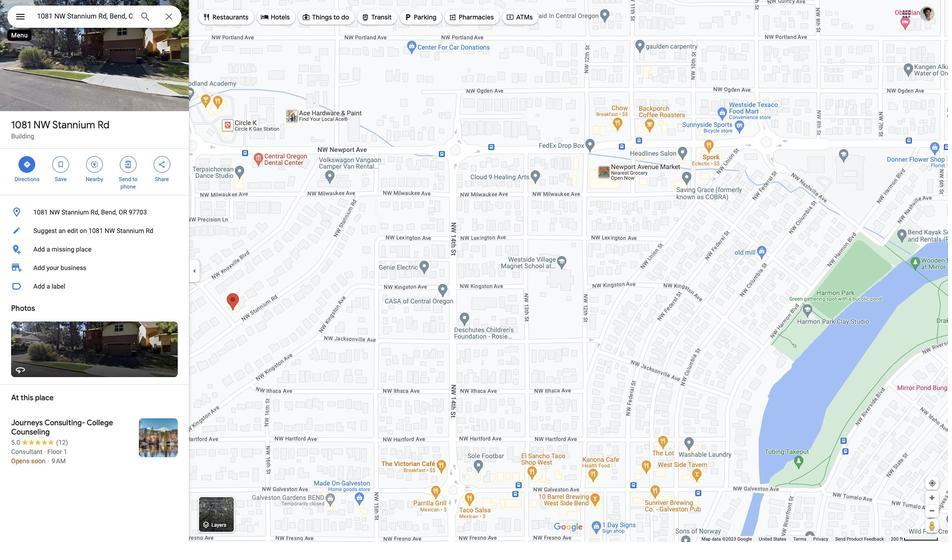 Task type: vqa. For each thing, say whether or not it's contained in the screenshot.


Task type: describe. For each thing, give the bounding box(es) containing it.
1081 nw stannium rd building
[[11, 119, 110, 140]]

 transit
[[362, 12, 392, 22]]

 restaurants
[[202, 12, 249, 22]]

your
[[47, 264, 59, 271]]

google
[[738, 537, 753, 542]]

©2023
[[723, 537, 737, 542]]

5.0
[[11, 439, 20, 446]]

united states
[[759, 537, 787, 542]]

 things to do
[[302, 12, 349, 22]]

add a label
[[33, 283, 65, 290]]

phone
[[121, 183, 136, 190]]

edit
[[67, 227, 78, 234]]

zoom out image
[[929, 507, 936, 514]]

 pharmacies
[[449, 12, 494, 22]]

opens
[[11, 457, 30, 465]]

rd inside button
[[146, 227, 153, 234]]

1081 for rd,
[[33, 208, 48, 216]]

stannium for rd,
[[62, 208, 89, 216]]

a for label
[[47, 283, 50, 290]]

united states button
[[759, 536, 787, 542]]


[[506, 12, 515, 22]]

things
[[312, 13, 332, 21]]

privacy button
[[814, 536, 829, 542]]

none field inside the 1081 nw stannium rd, bend, or 97703 field
[[37, 11, 133, 22]]

1 vertical spatial place
[[35, 393, 54, 403]]

send for send product feedback
[[836, 537, 846, 542]]

5.0 stars 12 reviews image
[[11, 438, 68, 447]]

show your location image
[[929, 479, 937, 487]]

rd inside 1081 nw stannium rd building
[[98, 119, 110, 132]]

send product feedback button
[[836, 536, 885, 542]]

add for add a missing place
[[33, 246, 45, 253]]

 hotels
[[261, 12, 290, 22]]

stannium inside suggest an edit on 1081 nw stannium rd button
[[117, 227, 144, 234]]

on
[[80, 227, 87, 234]]

⋅
[[47, 457, 50, 465]]

this
[[21, 393, 33, 403]]

college
[[87, 418, 113, 428]]

 search field
[[7, 6, 182, 30]]

google maps element
[[0, 0, 949, 542]]

add a label button
[[0, 277, 189, 296]]

nearby
[[86, 176, 103, 183]]

floor
[[47, 448, 62, 455]]

9 am
[[52, 457, 66, 465]]

add your business
[[33, 264, 86, 271]]

pharmacies
[[459, 13, 494, 21]]

nw for rd
[[33, 119, 50, 132]]

a for missing
[[47, 246, 50, 253]]

an
[[59, 227, 66, 234]]

200 ft button
[[892, 537, 939, 542]]

97703
[[129, 208, 147, 216]]

1081 nw stannium rd, bend, or 97703 button
[[0, 203, 189, 221]]

journeys
[[11, 418, 43, 428]]

bend,
[[101, 208, 117, 216]]

collapse side panel image
[[189, 266, 200, 276]]

add a missing place
[[33, 246, 92, 253]]

parking
[[414, 13, 437, 21]]

send to phone
[[119, 176, 138, 190]]

united
[[759, 537, 773, 542]]

layers
[[212, 522, 227, 528]]

actions for 1081 nw stannium rd region
[[0, 149, 189, 195]]

states
[[774, 537, 787, 542]]

at
[[11, 393, 19, 403]]

send for send to phone
[[119, 176, 131, 183]]

google account: tariq douglas  
(tariq.douglas@adept.ai) image
[[921, 6, 935, 21]]

counseling
[[11, 428, 50, 437]]

terms
[[794, 537, 807, 542]]

do
[[342, 13, 349, 21]]

nw inside suggest an edit on 1081 nw stannium rd button
[[105, 227, 115, 234]]

consulting-
[[45, 418, 85, 428]]

1
[[64, 448, 67, 455]]

data
[[712, 537, 722, 542]]

at this place
[[11, 393, 54, 403]]

add for add your business
[[33, 264, 45, 271]]

atms
[[517, 13, 533, 21]]

photos
[[11, 304, 35, 313]]

restaurants
[[213, 13, 249, 21]]



Task type: locate. For each thing, give the bounding box(es) containing it.
1081 nw stannium rd main content
[[0, 0, 189, 542]]

1 vertical spatial rd
[[146, 227, 153, 234]]

directions
[[15, 176, 40, 183]]

0 vertical spatial a
[[47, 246, 50, 253]]

nw inside 1081 nw stannium rd building
[[33, 119, 50, 132]]


[[449, 12, 457, 22]]

200
[[892, 537, 899, 542]]

0 vertical spatial 1081
[[11, 119, 31, 132]]

to inside the  things to do
[[334, 13, 340, 21]]

0 vertical spatial place
[[76, 246, 92, 253]]

1 vertical spatial to
[[133, 176, 138, 183]]


[[362, 12, 370, 22]]

0 horizontal spatial place
[[35, 393, 54, 403]]

1 vertical spatial send
[[836, 537, 846, 542]]


[[23, 159, 31, 170]]

to inside send to phone
[[133, 176, 138, 183]]

add
[[33, 246, 45, 253], [33, 264, 45, 271], [33, 283, 45, 290]]

stannium for rd
[[52, 119, 95, 132]]

add for add a label
[[33, 283, 45, 290]]

nw up an
[[50, 208, 60, 216]]

nw for rd,
[[50, 208, 60, 216]]

footer inside google maps element
[[702, 536, 892, 542]]

1 horizontal spatial send
[[836, 537, 846, 542]]

stannium
[[52, 119, 95, 132], [62, 208, 89, 216], [117, 227, 144, 234]]

1 horizontal spatial 1081
[[33, 208, 48, 216]]

1 horizontal spatial place
[[76, 246, 92, 253]]

1081 NW Stannium Rd, Bend, OR 97703 field
[[7, 6, 182, 28]]

label
[[52, 283, 65, 290]]

a left missing
[[47, 246, 50, 253]]

1 vertical spatial nw
[[50, 208, 60, 216]]

add a missing place button
[[0, 240, 189, 259]]

zoom in image
[[929, 494, 936, 501]]

1 horizontal spatial to
[[334, 13, 340, 21]]

building
[[11, 133, 34, 140]]

to
[[334, 13, 340, 21], [133, 176, 138, 183]]


[[124, 159, 132, 170]]

a left label at bottom left
[[47, 283, 50, 290]]

send left the product
[[836, 537, 846, 542]]

place right this
[[35, 393, 54, 403]]

0 vertical spatial nw
[[33, 119, 50, 132]]

add left your
[[33, 264, 45, 271]]

2 vertical spatial nw
[[105, 227, 115, 234]]

stannium up 
[[52, 119, 95, 132]]

privacy
[[814, 537, 829, 542]]

to left "do" at the top of the page
[[334, 13, 340, 21]]

nw
[[33, 119, 50, 132], [50, 208, 60, 216], [105, 227, 115, 234]]

place
[[76, 246, 92, 253], [35, 393, 54, 403]]

rd up 
[[98, 119, 110, 132]]

nw inside 1081 nw stannium rd, bend, or 97703 button
[[50, 208, 60, 216]]

save
[[55, 176, 67, 183]]

1081 up suggest on the top left of the page
[[33, 208, 48, 216]]

2 vertical spatial 1081
[[89, 227, 103, 234]]


[[90, 159, 99, 170]]

2 horizontal spatial 1081
[[89, 227, 103, 234]]


[[158, 159, 166, 170]]

2 add from the top
[[33, 264, 45, 271]]

0 horizontal spatial send
[[119, 176, 131, 183]]

0 vertical spatial to
[[334, 13, 340, 21]]


[[57, 159, 65, 170]]

add down suggest on the top left of the page
[[33, 246, 45, 253]]

0 vertical spatial send
[[119, 176, 131, 183]]

0 vertical spatial stannium
[[52, 119, 95, 132]]

send product feedback
[[836, 537, 885, 542]]

1081 up building
[[11, 119, 31, 132]]

1081 for rd
[[11, 119, 31, 132]]

share
[[155, 176, 169, 183]]

1 vertical spatial add
[[33, 264, 45, 271]]

footer containing map data ©2023 google
[[702, 536, 892, 542]]

or
[[119, 208, 127, 216]]

suggest an edit on 1081 nw stannium rd button
[[0, 221, 189, 240]]

place down on
[[76, 246, 92, 253]]

None field
[[37, 11, 133, 22]]

consultant
[[11, 448, 42, 455]]

stannium down '97703'
[[117, 227, 144, 234]]

1 vertical spatial a
[[47, 283, 50, 290]]

(12)
[[56, 439, 68, 446]]

terms button
[[794, 536, 807, 542]]

ft
[[901, 537, 904, 542]]

3 add from the top
[[33, 283, 45, 290]]

to up phone on the top of the page
[[133, 176, 138, 183]]

hotels
[[271, 13, 290, 21]]

map
[[702, 537, 711, 542]]

rd
[[98, 119, 110, 132], [146, 227, 153, 234]]

 parking
[[404, 12, 437, 22]]

200 ft
[[892, 537, 904, 542]]

consultant · floor 1 opens soon ⋅ 9 am
[[11, 448, 67, 465]]

1 add from the top
[[33, 246, 45, 253]]

stannium inside 1081 nw stannium rd, bend, or 97703 button
[[62, 208, 89, 216]]

0 vertical spatial rd
[[98, 119, 110, 132]]

suggest
[[33, 227, 57, 234]]


[[404, 12, 412, 22]]

journeys consulting- college counseling
[[11, 418, 113, 437]]

add left label at bottom left
[[33, 283, 45, 290]]

1081 nw stannium rd, bend, or 97703
[[33, 208, 147, 216]]

1 vertical spatial stannium
[[62, 208, 89, 216]]

 button
[[7, 6, 33, 30]]

a inside "button"
[[47, 246, 50, 253]]

1081 inside 1081 nw stannium rd building
[[11, 119, 31, 132]]

suggest an edit on 1081 nw stannium rd
[[33, 227, 153, 234]]

rd,
[[91, 208, 100, 216]]

nw up building
[[33, 119, 50, 132]]

product
[[847, 537, 864, 542]]

stannium up the edit
[[62, 208, 89, 216]]


[[302, 12, 310, 22]]

·
[[44, 448, 46, 455]]

send
[[119, 176, 131, 183], [836, 537, 846, 542]]

1 horizontal spatial rd
[[146, 227, 153, 234]]

0 vertical spatial add
[[33, 246, 45, 253]]

2 a from the top
[[47, 283, 50, 290]]

a inside button
[[47, 283, 50, 290]]


[[261, 12, 269, 22]]

map data ©2023 google
[[702, 537, 753, 542]]

feedback
[[865, 537, 885, 542]]


[[202, 12, 211, 22]]

send inside send to phone
[[119, 176, 131, 183]]

send inside button
[[836, 537, 846, 542]]


[[15, 10, 26, 23]]

soon
[[31, 457, 46, 465]]

0 horizontal spatial to
[[133, 176, 138, 183]]

a
[[47, 246, 50, 253], [47, 283, 50, 290]]

footer
[[702, 536, 892, 542]]

stannium inside 1081 nw stannium rd building
[[52, 119, 95, 132]]

show street view coverage image
[[926, 519, 940, 533]]

nw down bend,
[[105, 227, 115, 234]]

0 horizontal spatial 1081
[[11, 119, 31, 132]]

add your business link
[[0, 259, 189, 277]]

place inside add a missing place "button"
[[76, 246, 92, 253]]

add inside "button"
[[33, 246, 45, 253]]

2 vertical spatial stannium
[[117, 227, 144, 234]]

send up phone on the top of the page
[[119, 176, 131, 183]]

 atms
[[506, 12, 533, 22]]

rd down '97703'
[[146, 227, 153, 234]]

1081 right on
[[89, 227, 103, 234]]

1 a from the top
[[47, 246, 50, 253]]

missing
[[52, 246, 74, 253]]

0 horizontal spatial rd
[[98, 119, 110, 132]]

add inside button
[[33, 283, 45, 290]]

1 vertical spatial 1081
[[33, 208, 48, 216]]

2 vertical spatial add
[[33, 283, 45, 290]]

transit
[[372, 13, 392, 21]]



